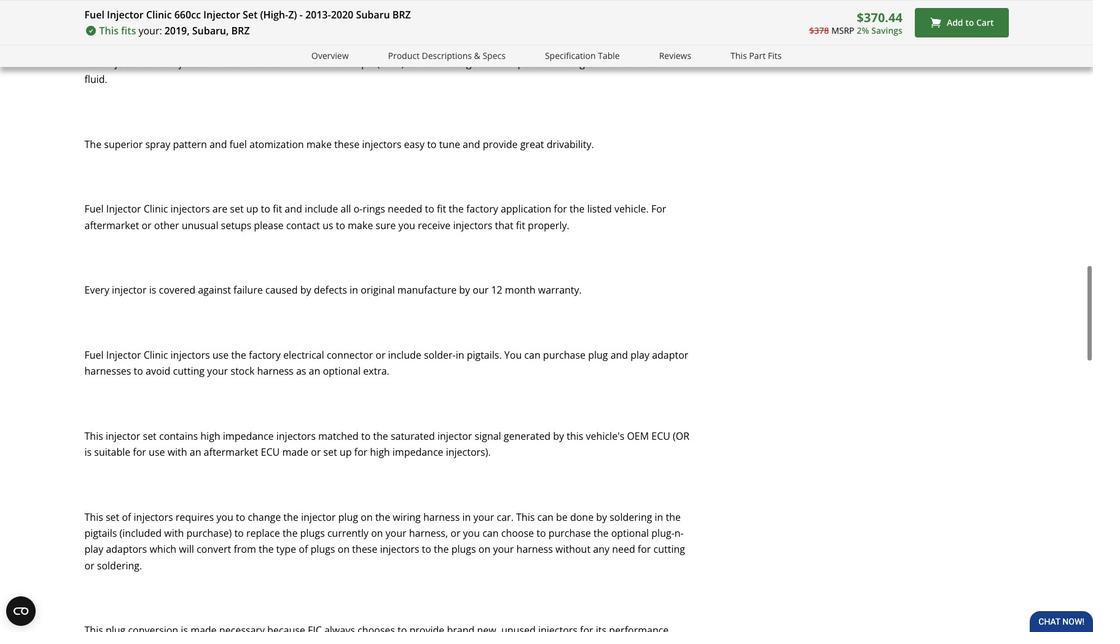 Task type: vqa. For each thing, say whether or not it's contained in the screenshot.
the high inside the The BR model is perfect for street driving and occasional road course duty.With easily accessible adjustment knobs for fine tuning your compression/rebound and separately adjustable ride Heights,having performance coilover system couldn't be any easier.You choose how low or high you want your vehicle,no preset ride height here,and our patented concave lower locking ring keeps it locked in.All of our systems come with pillowball mounts to provide the most feedback possible from your suspension and to sharpen your steering response.BC's available front and rear camber plates also allow you the perfect alighnment setup without compromise.All this while providing a strong, attractive looking coilover system.
no



Task type: describe. For each thing, give the bounding box(es) containing it.
pigtails.
[[467, 348, 502, 362]]

this for this fits your: 2019, subaru, brz
[[99, 24, 119, 38]]

avoid
[[146, 365, 171, 378]]

clinic for fuel injector clinic 660cc injector set (high-z) - 2013-2020 subaru brz
[[146, 8, 172, 22]]

to inside button
[[966, 17, 975, 28]]

2 horizontal spatial you
[[463, 527, 480, 540]]

tune
[[439, 138, 460, 151]]

to up please
[[261, 202, 270, 216]]

need
[[612, 543, 636, 557]]

2 at from the left
[[407, 56, 416, 70]]

the down replace
[[259, 543, 274, 557]]

for down matched
[[354, 446, 368, 459]]

for inside the this set of injectors requires you to change the injector plug on the wiring harness in your car. this can be done by soldering in the pigtails (included with purchase) to replace the plugs currently on your harness, or you can choose to purchase the optional plug-n- play adaptors which will convert from the type of plugs on these injectors to the plugs on your harness without any need for cutting or soldering.
[[638, 543, 651, 557]]

to right us
[[336, 219, 345, 232]]

unusual
[[182, 219, 219, 232]]

fuel for fuel injector clinic injectors are flow tested and rated at 43.5psi (3bar) at 75ºf average fuel temperature using cf-16b calibration fluid.
[[85, 56, 104, 70]]

this part fits link
[[731, 49, 782, 63]]

using
[[561, 56, 585, 70]]

other
[[154, 219, 179, 232]]

2 vertical spatial can
[[483, 527, 499, 540]]

and inside fuel injector clinic injectors use the factory electrical connector or include solder-in pigtails. you can purchase plug and play adaptor harnesses to avoid cutting your stock harness as an optional extra.
[[611, 348, 628, 362]]

purchase inside fuel injector clinic injectors use the factory electrical connector or include solder-in pigtails. you can purchase plug and play adaptor harnesses to avoid cutting your stock harness as an optional extra.
[[543, 348, 586, 362]]

are for flow
[[213, 56, 228, 70]]

month
[[505, 284, 536, 297]]

0 vertical spatial make
[[307, 138, 332, 151]]

1 vertical spatial high
[[370, 446, 390, 459]]

the down the harness,
[[434, 543, 449, 557]]

in left car.
[[463, 511, 471, 524]]

vehicle.
[[615, 202, 649, 216]]

car.
[[497, 511, 514, 524]]

can inside fuel injector clinic injectors use the factory electrical connector or include solder-in pigtails. you can purchase plug and play adaptor harnesses to avoid cutting your stock harness as an optional extra.
[[525, 348, 541, 362]]

purchase)
[[187, 527, 232, 540]]

(or
[[673, 430, 690, 443]]

caused
[[265, 284, 298, 297]]

for inside fuel injector clinic injectors are set up to fit and include all o-rings needed to fit the factory application for the listed vehicle. for aftermarket or other unusual setups please contact us to make sure you receive injectors that fit properly.
[[554, 202, 567, 216]]

(included
[[120, 527, 162, 540]]

12
[[491, 284, 503, 297]]

application
[[501, 202, 552, 216]]

convert
[[197, 543, 231, 557]]

that
[[495, 219, 514, 232]]

0 vertical spatial high
[[201, 430, 221, 443]]

up inside fuel injector clinic injectors are set up to fit and include all o-rings needed to fit the factory application for the listed vehicle. for aftermarket or other unusual setups please contact us to make sure you receive injectors that fit properly.
[[246, 202, 258, 216]]

pigtails
[[85, 527, 117, 540]]

your left car.
[[474, 511, 495, 524]]

product descriptions & specs link
[[388, 49, 506, 63]]

to inside this injector set contains high impedance injectors matched to the saturated injector signal generated by this vehicle's oem ecu (or is suitable for use with an aftermarket ecu made or set up for high impedance injectors).
[[361, 430, 371, 443]]

set
[[243, 8, 258, 22]]

add to cart
[[947, 17, 994, 28]]

this for this part fits
[[731, 50, 747, 61]]

2013-
[[305, 8, 331, 22]]

plug inside fuel injector clinic injectors use the factory electrical connector or include solder-in pigtails. you can purchase plug and play adaptor harnesses to avoid cutting your stock harness as an optional extra.
[[588, 348, 608, 362]]

reviews link
[[659, 49, 692, 63]]

0 horizontal spatial of
[[122, 511, 131, 524]]

factory inside fuel injector clinic injectors use the factory electrical connector or include solder-in pigtails. you can purchase plug and play adaptor harnesses to avoid cutting your stock harness as an optional extra.
[[249, 348, 281, 362]]

without
[[556, 543, 591, 557]]

the up type
[[283, 527, 298, 540]]

the left wiring
[[375, 511, 390, 524]]

harness,
[[409, 527, 448, 540]]

for right suitable
[[133, 446, 146, 459]]

injectors inside fuel injector clinic injectors use the factory electrical connector or include solder-in pigtails. you can purchase plug and play adaptor harnesses to avoid cutting your stock harness as an optional extra.
[[171, 348, 210, 362]]

clinic for fuel injector clinic injectors are flow tested and rated at 43.5psi (3bar) at 75ºf average fuel temperature using cf-16b calibration fluid.
[[144, 56, 168, 70]]

injector up injectors).
[[438, 430, 472, 443]]

0 horizontal spatial impedance
[[223, 430, 274, 443]]

2 horizontal spatial harness
[[517, 543, 553, 557]]

properly.
[[528, 219, 570, 232]]

n-
[[675, 527, 684, 540]]

1 vertical spatial harness
[[424, 511, 460, 524]]

1 horizontal spatial is
[[149, 284, 156, 297]]

and right pattern
[[210, 138, 227, 151]]

injectors inside this injector set contains high impedance injectors matched to the saturated injector signal generated by this vehicle's oem ecu (or is suitable for use with an aftermarket ecu made or set up for high impedance injectors).
[[276, 430, 316, 443]]

tested
[[252, 56, 281, 70]]

by inside the this set of injectors requires you to change the injector plug on the wiring harness in your car. this can be done by soldering in the pigtails (included with purchase) to replace the plugs currently on your harness, or you can choose to purchase the optional plug-n- play adaptors which will convert from the type of plugs on these injectors to the plugs on your harness without any need for cutting or soldering.
[[597, 511, 607, 524]]

easy
[[404, 138, 425, 151]]

aftermarket inside fuel injector clinic injectors are set up to fit and include all o-rings needed to fit the factory application for the listed vehicle. for aftermarket or other unusual setups please contact us to make sure you receive injectors that fit properly.
[[85, 219, 139, 232]]

saturated
[[391, 430, 435, 443]]

currently
[[327, 527, 369, 540]]

manufacture
[[398, 284, 457, 297]]

wiring
[[393, 511, 421, 524]]

and right tune at the top left of the page
[[463, 138, 481, 151]]

original
[[361, 284, 395, 297]]

every injector is covered against failure caused by defects in original manufacture by our 12 month warranty.
[[85, 284, 582, 297]]

include for contact
[[305, 202, 338, 216]]

the
[[85, 138, 102, 151]]

make inside fuel injector clinic injectors are set up to fit and include all o-rings needed to fit the factory application for the listed vehicle. for aftermarket or other unusual setups please contact us to make sure you receive injectors that fit properly.
[[348, 219, 373, 232]]

by right caused
[[300, 284, 311, 297]]

you inside fuel injector clinic injectors are set up to fit and include all o-rings needed to fit the factory application for the listed vehicle. for aftermarket or other unusual setups please contact us to make sure you receive injectors that fit properly.
[[399, 219, 416, 232]]

calibration
[[622, 56, 671, 70]]

optional inside the this set of injectors requires you to change the injector plug on the wiring harness in your car. this can be done by soldering in the pigtails (included with purchase) to replace the plugs currently on your harness, or you can choose to purchase the optional plug-n- play adaptors which will convert from the type of plugs on these injectors to the plugs on your harness without any need for cutting or soldering.
[[611, 527, 649, 540]]

generated
[[504, 430, 551, 443]]

every
[[85, 284, 109, 297]]

product
[[388, 50, 420, 61]]

add
[[947, 17, 964, 28]]

0 horizontal spatial fit
[[273, 202, 282, 216]]

please
[[254, 219, 284, 232]]

injector inside the this set of injectors requires you to change the injector plug on the wiring harness in your car. this can be done by soldering in the pigtails (included with purchase) to replace the plugs currently on your harness, or you can choose to purchase the optional plug-n- play adaptors which will convert from the type of plugs on these injectors to the plugs on your harness without any need for cutting or soldering.
[[301, 511, 336, 524]]

change
[[248, 511, 281, 524]]

to up the receive
[[425, 202, 435, 216]]

to left change
[[236, 511, 245, 524]]

this fits your: 2019, subaru, brz
[[99, 24, 250, 38]]

set inside fuel injector clinic injectors are set up to fit and include all o-rings needed to fit the factory application for the listed vehicle. for aftermarket or other unusual setups please contact us to make sure you receive injectors that fit properly.
[[230, 202, 244, 216]]

as
[[296, 365, 306, 378]]

1 vertical spatial can
[[538, 511, 554, 524]]

atomization
[[250, 138, 304, 151]]

specs
[[483, 50, 506, 61]]

for
[[652, 202, 667, 216]]

an inside this injector set contains high impedance injectors matched to the saturated injector signal generated by this vehicle's oem ecu (or is suitable for use with an aftermarket ecu made or set up for high impedance injectors).
[[190, 446, 201, 459]]

injector for fuel injector clinic injectors use the factory electrical connector or include solder-in pigtails. you can purchase plug and play adaptor harnesses to avoid cutting your stock harness as an optional extra.
[[106, 348, 141, 362]]

or right the harness,
[[451, 527, 461, 540]]

clinic for fuel injector clinic injectors are set up to fit and include all o-rings needed to fit the factory application for the listed vehicle. for aftermarket or other unusual setups please contact us to make sure you receive injectors that fit properly.
[[144, 202, 168, 216]]

setups
[[221, 219, 252, 232]]

savings
[[872, 24, 903, 36]]

great
[[521, 138, 544, 151]]

these inside the this set of injectors requires you to change the injector plug on the wiring harness in your car. this can be done by soldering in the pigtails (included with purchase) to replace the plugs currently on your harness, or you can choose to purchase the optional plug-n- play adaptors which will convert from the type of plugs on these injectors to the plugs on your harness without any need for cutting or soldering.
[[352, 543, 378, 557]]

overview link
[[312, 49, 349, 63]]

in right defects
[[350, 284, 358, 297]]

or left soldering.
[[85, 559, 94, 573]]

z)
[[288, 8, 297, 22]]

your:
[[139, 24, 162, 38]]

fuel injector clinic injectors are flow tested and rated at 43.5psi (3bar) at 75ºf average fuel temperature using cf-16b calibration fluid.
[[85, 56, 671, 86]]

plug inside the this set of injectors requires you to change the injector plug on the wiring harness in your car. this can be done by soldering in the pigtails (included with purchase) to replace the plugs currently on your harness, or you can choose to purchase the optional plug-n- play adaptors which will convert from the type of plugs on these injectors to the plugs on your harness without any need for cutting or soldering.
[[338, 511, 358, 524]]

75ºf
[[419, 56, 439, 70]]

by inside this injector set contains high impedance injectors matched to the saturated injector signal generated by this vehicle's oem ecu (or is suitable for use with an aftermarket ecu made or set up for high impedance injectors).
[[554, 430, 564, 443]]

connector
[[327, 348, 373, 362]]

any
[[593, 543, 610, 557]]

2 horizontal spatial fit
[[516, 219, 526, 232]]

subaru,
[[192, 24, 229, 38]]

fuel injector clinic injectors use the factory electrical connector or include solder-in pigtails. you can purchase plug and play adaptor harnesses to avoid cutting your stock harness as an optional extra.
[[85, 348, 689, 378]]

all
[[341, 202, 351, 216]]

the inside this injector set contains high impedance injectors matched to the saturated injector signal generated by this vehicle's oem ecu (or is suitable for use with an aftermarket ecu made or set up for high impedance injectors).
[[373, 430, 388, 443]]

listed
[[588, 202, 612, 216]]

the up the n-
[[666, 511, 681, 524]]

cutting inside the this set of injectors requires you to change the injector plug on the wiring harness in your car. this can be done by soldering in the pigtails (included with purchase) to replace the plugs currently on your harness, or you can choose to purchase the optional plug-n- play adaptors which will convert from the type of plugs on these injectors to the plugs on your harness without any need for cutting or soldering.
[[654, 543, 685, 557]]

made
[[282, 446, 309, 459]]

injector right "every"
[[112, 284, 147, 297]]

this
[[567, 430, 584, 443]]

in up the 'plug-'
[[655, 511, 664, 524]]

with inside this injector set contains high impedance injectors matched to the saturated injector signal generated by this vehicle's oem ecu (or is suitable for use with an aftermarket ecu made or set up for high impedance injectors).
[[168, 446, 187, 459]]

your down wiring
[[386, 527, 407, 540]]

msrp
[[832, 24, 855, 36]]

to right easy
[[427, 138, 437, 151]]

to inside fuel injector clinic injectors use the factory electrical connector or include solder-in pigtails. you can purchase plug and play adaptor harnesses to avoid cutting your stock harness as an optional extra.
[[134, 365, 143, 378]]

-
[[300, 8, 303, 22]]

the up any
[[594, 527, 609, 540]]

0 horizontal spatial fuel
[[230, 138, 247, 151]]



Task type: locate. For each thing, give the bounding box(es) containing it.
0 horizontal spatial at
[[331, 56, 339, 70]]

the left saturated
[[373, 430, 388, 443]]

rated
[[303, 56, 328, 70]]

the
[[449, 202, 464, 216], [570, 202, 585, 216], [231, 348, 246, 362], [373, 430, 388, 443], [284, 511, 299, 524], [375, 511, 390, 524], [666, 511, 681, 524], [283, 527, 298, 540], [594, 527, 609, 540], [259, 543, 274, 557], [434, 543, 449, 557]]

1 fuel from the top
[[85, 8, 104, 22]]

or inside fuel injector clinic injectors use the factory electrical connector or include solder-in pigtails. you can purchase plug and play adaptor harnesses to avoid cutting your stock harness as an optional extra.
[[376, 348, 386, 362]]

1 vertical spatial with
[[164, 527, 184, 540]]

include up extra.
[[388, 348, 422, 362]]

with up which
[[164, 527, 184, 540]]

injector
[[112, 284, 147, 297], [106, 430, 140, 443], [438, 430, 472, 443], [301, 511, 336, 524]]

clinic up other
[[144, 202, 168, 216]]

plugs
[[300, 527, 325, 540], [311, 543, 335, 557], [452, 543, 476, 557]]

2 vertical spatial harness
[[517, 543, 553, 557]]

play inside fuel injector clinic injectors use the factory electrical connector or include solder-in pigtails. you can purchase plug and play adaptor harnesses to avoid cutting your stock harness as an optional extra.
[[631, 348, 650, 362]]

3 fuel from the top
[[85, 202, 104, 216]]

0 vertical spatial are
[[213, 56, 228, 70]]

vehicle's
[[586, 430, 625, 443]]

1 vertical spatial play
[[85, 543, 103, 557]]

0 vertical spatial an
[[309, 365, 320, 378]]

up down matched
[[340, 446, 352, 459]]

0 horizontal spatial is
[[85, 446, 92, 459]]

ecu
[[652, 430, 671, 443], [261, 446, 280, 459]]

up up the 'setups' at the top of the page
[[246, 202, 258, 216]]

&
[[474, 50, 481, 61]]

or inside this injector set contains high impedance injectors matched to the saturated injector signal generated by this vehicle's oem ecu (or is suitable for use with an aftermarket ecu made or set up for high impedance injectors).
[[311, 446, 321, 459]]

is left suitable
[[85, 446, 92, 459]]

cutting down the 'plug-'
[[654, 543, 685, 557]]

injector for fuel injector clinic 660cc injector set (high-z) - 2013-2020 subaru brz
[[107, 8, 144, 22]]

and inside "fuel injector clinic injectors are flow tested and rated at 43.5psi (3bar) at 75ºf average fuel temperature using cf-16b calibration fluid."
[[283, 56, 301, 70]]

clinic up your: at the left of page
[[146, 8, 172, 22]]

needed
[[388, 202, 423, 216]]

fuel for fuel injector clinic injectors use the factory electrical connector or include solder-in pigtails. you can purchase plug and play adaptor harnesses to avoid cutting your stock harness as an optional extra.
[[85, 348, 104, 362]]

set inside the this set of injectors requires you to change the injector plug on the wiring harness in your car. this can be done by soldering in the pigtails (included with purchase) to replace the plugs currently on your harness, or you can choose to purchase the optional plug-n- play adaptors which will convert from the type of plugs on these injectors to the plugs on your harness without any need for cutting or soldering.
[[106, 511, 119, 524]]

fuel inside "fuel injector clinic injectors are flow tested and rated at 43.5psi (3bar) at 75ºf average fuel temperature using cf-16b calibration fluid."
[[85, 56, 104, 70]]

factory
[[467, 202, 498, 216], [249, 348, 281, 362]]

2020
[[331, 8, 354, 22]]

injector for fuel injector clinic injectors are flow tested and rated at 43.5psi (3bar) at 75ºf average fuel temperature using cf-16b calibration fluid.
[[106, 56, 141, 70]]

1 horizontal spatial cutting
[[654, 543, 685, 557]]

0 horizontal spatial include
[[305, 202, 338, 216]]

cart
[[977, 17, 994, 28]]

fit up please
[[273, 202, 282, 216]]

up inside this injector set contains high impedance injectors matched to the saturated injector signal generated by this vehicle's oem ecu (or is suitable for use with an aftermarket ecu made or set up for high impedance injectors).
[[340, 446, 352, 459]]

can right the you
[[525, 348, 541, 362]]

fit up the receive
[[437, 202, 446, 216]]

this left part
[[731, 50, 747, 61]]

0 vertical spatial factory
[[467, 202, 498, 216]]

of up (included
[[122, 511, 131, 524]]

aftermarket inside this injector set contains high impedance injectors matched to the saturated injector signal generated by this vehicle's oem ecu (or is suitable for use with an aftermarket ecu made or set up for high impedance injectors).
[[204, 446, 258, 459]]

(high-
[[260, 8, 288, 22]]

0 vertical spatial aftermarket
[[85, 219, 139, 232]]

factory up stock
[[249, 348, 281, 362]]

0 horizontal spatial you
[[217, 511, 233, 524]]

can down car.
[[483, 527, 499, 540]]

factory up that
[[467, 202, 498, 216]]

overview
[[312, 50, 349, 61]]

for
[[554, 202, 567, 216], [133, 446, 146, 459], [354, 446, 368, 459], [638, 543, 651, 557]]

fit right that
[[516, 219, 526, 232]]

1 horizontal spatial plug
[[588, 348, 608, 362]]

1 horizontal spatial an
[[309, 365, 320, 378]]

and up contact at the left top of page
[[285, 202, 302, 216]]

fits
[[121, 24, 136, 38]]

requires
[[176, 511, 214, 524]]

1 horizontal spatial fit
[[437, 202, 446, 216]]

type
[[276, 543, 296, 557]]

this up suitable
[[85, 430, 103, 443]]

at
[[331, 56, 339, 70], [407, 56, 416, 70]]

you down needed
[[399, 219, 416, 232]]

1 vertical spatial is
[[85, 446, 92, 459]]

0 vertical spatial these
[[334, 138, 360, 151]]

1 vertical spatial optional
[[611, 527, 649, 540]]

ecu left (or
[[652, 430, 671, 443]]

fuel inside fuel injector clinic injectors use the factory electrical connector or include solder-in pigtails. you can purchase plug and play adaptor harnesses to avoid cutting your stock harness as an optional extra.
[[85, 348, 104, 362]]

this for this injector set contains high impedance injectors matched to the saturated injector signal generated by this vehicle's oem ecu (or is suitable for use with an aftermarket ecu made or set up for high impedance injectors).
[[85, 430, 103, 443]]

this for this set of injectors requires you to change the injector plug on the wiring harness in your car. this can be done by soldering in the pigtails (included with purchase) to replace the plugs currently on your harness, or you can choose to purchase the optional plug-n- play adaptors which will convert from the type of plugs on these injectors to the plugs on your harness without any need for cutting or soldering.
[[85, 511, 103, 524]]

an right 'as'
[[309, 365, 320, 378]]

1 vertical spatial ecu
[[261, 446, 280, 459]]

play down pigtails
[[85, 543, 103, 557]]

soldering
[[610, 511, 653, 524]]

your down choose
[[493, 543, 514, 557]]

injectors inside "fuel injector clinic injectors are flow tested and rated at 43.5psi (3bar) at 75ºf average fuel temperature using cf-16b calibration fluid."
[[171, 56, 210, 70]]

the up stock
[[231, 348, 246, 362]]

defects
[[314, 284, 347, 297]]

1 vertical spatial make
[[348, 219, 373, 232]]

the inside fuel injector clinic injectors use the factory electrical connector or include solder-in pigtails. you can purchase plug and play adaptor harnesses to avoid cutting your stock harness as an optional extra.
[[231, 348, 246, 362]]

43.5psi
[[342, 56, 375, 70]]

1 horizontal spatial fuel
[[480, 56, 497, 70]]

injector for fuel injector clinic injectors are set up to fit and include all o-rings needed to fit the factory application for the listed vehicle. for aftermarket or other unusual setups please contact us to make sure you receive injectors that fit properly.
[[106, 202, 141, 216]]

drivability.
[[547, 138, 594, 151]]

1 vertical spatial impedance
[[393, 446, 444, 459]]

to right add
[[966, 17, 975, 28]]

clinic for fuel injector clinic injectors use the factory electrical connector or include solder-in pigtails. you can purchase plug and play adaptor harnesses to avoid cutting your stock harness as an optional extra.
[[144, 348, 168, 362]]

0 vertical spatial cutting
[[173, 365, 205, 378]]

harness inside fuel injector clinic injectors use the factory electrical connector or include solder-in pigtails. you can purchase plug and play adaptor harnesses to avoid cutting your stock harness as an optional extra.
[[257, 365, 294, 378]]

2 fuel from the top
[[85, 56, 104, 70]]

subaru
[[356, 8, 390, 22]]

1 vertical spatial purchase
[[549, 527, 591, 540]]

this up choose
[[516, 511, 535, 524]]

use inside fuel injector clinic injectors use the factory electrical connector or include solder-in pigtails. you can purchase plug and play adaptor harnesses to avoid cutting your stock harness as an optional extra.
[[213, 348, 229, 362]]

failure
[[234, 284, 263, 297]]

1 horizontal spatial up
[[340, 446, 352, 459]]

2%
[[857, 24, 870, 36]]

to right matched
[[361, 430, 371, 443]]

1 vertical spatial use
[[149, 446, 165, 459]]

which
[[150, 543, 177, 557]]

0 horizontal spatial an
[[190, 446, 201, 459]]

2 are from the top
[[213, 202, 228, 216]]

use inside this injector set contains high impedance injectors matched to the saturated injector signal generated by this vehicle's oem ecu (or is suitable for use with an aftermarket ecu made or set up for high impedance injectors).
[[149, 446, 165, 459]]

to right choose
[[537, 527, 546, 540]]

1 horizontal spatial make
[[348, 219, 373, 232]]

$370.44 $378 msrp 2% savings
[[810, 9, 903, 36]]

harnesses
[[85, 365, 131, 378]]

0 vertical spatial you
[[399, 219, 416, 232]]

1 horizontal spatial ecu
[[652, 430, 671, 443]]

extra.
[[363, 365, 390, 378]]

are inside "fuel injector clinic injectors are flow tested and rated at 43.5psi (3bar) at 75ºf average fuel temperature using cf-16b calibration fluid."
[[213, 56, 228, 70]]

for up properly.
[[554, 202, 567, 216]]

are inside fuel injector clinic injectors are set up to fit and include all o-rings needed to fit the factory application for the listed vehicle. for aftermarket or other unusual setups please contact us to make sure you receive injectors that fit properly.
[[213, 202, 228, 216]]

fuel inside "fuel injector clinic injectors are flow tested and rated at 43.5psi (3bar) at 75ºf average fuel temperature using cf-16b calibration fluid."
[[480, 56, 497, 70]]

0 horizontal spatial ecu
[[261, 446, 280, 459]]

and left adaptor at the bottom
[[611, 348, 628, 362]]

play inside the this set of injectors requires you to change the injector plug on the wiring harness in your car. this can be done by soldering in the pigtails (included with purchase) to replace the plugs currently on your harness, or you can choose to purchase the optional plug-n- play adaptors which will convert from the type of plugs on these injectors to the plugs on your harness without any need for cutting or soldering.
[[85, 543, 103, 557]]

can left be
[[538, 511, 554, 524]]

brz down fuel injector clinic 660cc injector set (high-z) - 2013-2020 subaru brz
[[231, 24, 250, 38]]

0 vertical spatial of
[[122, 511, 131, 524]]

your left stock
[[207, 365, 228, 378]]

1 vertical spatial are
[[213, 202, 228, 216]]

1 horizontal spatial harness
[[424, 511, 460, 524]]

open widget image
[[6, 597, 36, 626]]

play
[[631, 348, 650, 362], [85, 543, 103, 557]]

up
[[246, 202, 258, 216], [340, 446, 352, 459]]

purchase
[[543, 348, 586, 362], [549, 527, 591, 540]]

0 vertical spatial brz
[[393, 8, 411, 22]]

harness left 'as'
[[257, 365, 294, 378]]

0 horizontal spatial up
[[246, 202, 258, 216]]

0 horizontal spatial brz
[[231, 24, 250, 38]]

at left 75ºf
[[407, 56, 416, 70]]

done
[[570, 511, 594, 524]]

you up purchase)
[[217, 511, 233, 524]]

1 horizontal spatial play
[[631, 348, 650, 362]]

0 horizontal spatial optional
[[323, 365, 361, 378]]

contains
[[159, 430, 198, 443]]

0 vertical spatial plug
[[588, 348, 608, 362]]

the left listed
[[570, 202, 585, 216]]

1 horizontal spatial high
[[370, 446, 390, 459]]

temperature
[[500, 56, 558, 70]]

0 horizontal spatial plug
[[338, 511, 358, 524]]

16b
[[602, 56, 620, 70]]

0 horizontal spatial aftermarket
[[85, 219, 139, 232]]

0 vertical spatial is
[[149, 284, 156, 297]]

are up the 'setups' at the top of the page
[[213, 202, 228, 216]]

clinic inside fuel injector clinic injectors use the factory electrical connector or include solder-in pigtails. you can purchase plug and play adaptor harnesses to avoid cutting your stock harness as an optional extra.
[[144, 348, 168, 362]]

set up pigtails
[[106, 511, 119, 524]]

1 vertical spatial cutting
[[654, 543, 685, 557]]

injector up suitable
[[106, 430, 140, 443]]

1 vertical spatial plug
[[338, 511, 358, 524]]

1 vertical spatial aftermarket
[[204, 446, 258, 459]]

1 horizontal spatial use
[[213, 348, 229, 362]]

fuel for fuel injector clinic injectors are set up to fit and include all o-rings needed to fit the factory application for the listed vehicle. for aftermarket or other unusual setups please contact us to make sure you receive injectors that fit properly.
[[85, 202, 104, 216]]

1 horizontal spatial include
[[388, 348, 422, 362]]

and left rated
[[283, 56, 301, 70]]

set left the 'contains'
[[143, 430, 157, 443]]

plug
[[588, 348, 608, 362], [338, 511, 358, 524]]

receive
[[418, 219, 451, 232]]

this set of injectors requires you to change the injector plug on the wiring harness in your car. this can be done by soldering in the pigtails (included with purchase) to replace the plugs currently on your harness, or you can choose to purchase the optional plug-n- play adaptors which will convert from the type of plugs on these injectors to the plugs on your harness without any need for cutting or soldering.
[[85, 511, 685, 573]]

and inside fuel injector clinic injectors are set up to fit and include all o-rings needed to fit the factory application for the listed vehicle. for aftermarket or other unusual setups please contact us to make sure you receive injectors that fit properly.
[[285, 202, 302, 216]]

in inside fuel injector clinic injectors use the factory electrical connector or include solder-in pigtails. you can purchase plug and play adaptor harnesses to avoid cutting your stock harness as an optional extra.
[[456, 348, 464, 362]]

set down matched
[[324, 446, 337, 459]]

the right change
[[284, 511, 299, 524]]

fuel for fuel injector clinic 660cc injector set (high-z) - 2013-2020 subaru brz
[[85, 8, 104, 22]]

fuel injector clinic injectors are set up to fit and include all o-rings needed to fit the factory application for the listed vehicle. for aftermarket or other unusual setups please contact us to make sure you receive injectors that fit properly.
[[85, 202, 667, 232]]

average
[[441, 56, 477, 70]]

or inside fuel injector clinic injectors are set up to fit and include all o-rings needed to fit the factory application for the listed vehicle. for aftermarket or other unusual setups please contact us to make sure you receive injectors that fit properly.
[[142, 219, 152, 232]]

and
[[283, 56, 301, 70], [210, 138, 227, 151], [463, 138, 481, 151], [285, 202, 302, 216], [611, 348, 628, 362]]

1 horizontal spatial optional
[[611, 527, 649, 540]]

purchase inside the this set of injectors requires you to change the injector plug on the wiring harness in your car. this can be done by soldering in the pigtails (included with purchase) to replace the plugs currently on your harness, or you can choose to purchase the optional plug-n- play adaptors which will convert from the type of plugs on these injectors to the plugs on your harness without any need for cutting or soldering.
[[549, 527, 591, 540]]

0 vertical spatial impedance
[[223, 430, 274, 443]]

1 vertical spatial of
[[299, 543, 308, 557]]

replace
[[246, 527, 280, 540]]

this up pigtails
[[85, 511, 103, 524]]

to up from
[[234, 527, 244, 540]]

include inside fuel injector clinic injectors are set up to fit and include all o-rings needed to fit the factory application for the listed vehicle. for aftermarket or other unusual setups please contact us to make sure you receive injectors that fit properly.
[[305, 202, 338, 216]]

clinic
[[146, 8, 172, 22], [144, 56, 168, 70], [144, 202, 168, 216], [144, 348, 168, 362]]

the superior spray pattern and fuel atomization make these injectors easy to tune and provide great drivability.
[[85, 138, 594, 151]]

0 vertical spatial ecu
[[652, 430, 671, 443]]

cutting inside fuel injector clinic injectors use the factory electrical connector or include solder-in pigtails. you can purchase plug and play adaptor harnesses to avoid cutting your stock harness as an optional extra.
[[173, 365, 205, 378]]

to down the harness,
[[422, 543, 432, 557]]

injectors
[[171, 56, 210, 70], [362, 138, 402, 151], [171, 202, 210, 216], [453, 219, 493, 232], [171, 348, 210, 362], [276, 430, 316, 443], [134, 511, 173, 524], [380, 543, 420, 557]]

fuel right average
[[480, 56, 497, 70]]

o-
[[354, 202, 363, 216]]

include up us
[[305, 202, 338, 216]]

0 horizontal spatial cutting
[[173, 365, 205, 378]]

your inside fuel injector clinic injectors use the factory electrical connector or include solder-in pigtails. you can purchase plug and play adaptor harnesses to avoid cutting your stock harness as an optional extra.
[[207, 365, 228, 378]]

purchase up without
[[549, 527, 591, 540]]

1 vertical spatial up
[[340, 446, 352, 459]]

0 vertical spatial use
[[213, 348, 229, 362]]

0 vertical spatial harness
[[257, 365, 294, 378]]

product descriptions & specs
[[388, 50, 506, 61]]

make down o-
[[348, 219, 373, 232]]

high
[[201, 430, 221, 443], [370, 446, 390, 459]]

injector inside "fuel injector clinic injectors are flow tested and rated at 43.5psi (3bar) at 75ºf average fuel temperature using cf-16b calibration fluid."
[[106, 56, 141, 70]]

by right the 'done'
[[597, 511, 607, 524]]

0 horizontal spatial use
[[149, 446, 165, 459]]

0 vertical spatial purchase
[[543, 348, 586, 362]]

1 at from the left
[[331, 56, 339, 70]]

for right need
[[638, 543, 651, 557]]

ecu left made
[[261, 446, 280, 459]]

1 horizontal spatial aftermarket
[[204, 446, 258, 459]]

0 horizontal spatial make
[[307, 138, 332, 151]]

1 vertical spatial fuel
[[230, 138, 247, 151]]

0 vertical spatial can
[[525, 348, 541, 362]]

0 vertical spatial optional
[[323, 365, 361, 378]]

4 fuel from the top
[[85, 348, 104, 362]]

injectors).
[[446, 446, 491, 459]]

optional inside fuel injector clinic injectors use the factory electrical connector or include solder-in pigtails. you can purchase plug and play adaptor harnesses to avoid cutting your stock harness as an optional extra.
[[323, 365, 361, 378]]

injector up currently
[[301, 511, 336, 524]]

an inside fuel injector clinic injectors use the factory electrical connector or include solder-in pigtails. you can purchase plug and play adaptor harnesses to avoid cutting your stock harness as an optional extra.
[[309, 365, 320, 378]]

clinic down your: at the left of page
[[144, 56, 168, 70]]

clinic up avoid
[[144, 348, 168, 362]]

of right type
[[299, 543, 308, 557]]

are for set
[[213, 202, 228, 216]]

sure
[[376, 219, 396, 232]]

warranty.
[[538, 284, 582, 297]]

or up extra.
[[376, 348, 386, 362]]

0 horizontal spatial harness
[[257, 365, 294, 378]]

stock
[[231, 365, 255, 378]]

from
[[234, 543, 256, 557]]

harness up the harness,
[[424, 511, 460, 524]]

fuel inside fuel injector clinic injectors are set up to fit and include all o-rings needed to fit the factory application for the listed vehicle. for aftermarket or other unusual setups please contact us to make sure you receive injectors that fit properly.
[[85, 202, 104, 216]]

with down the 'contains'
[[168, 446, 187, 459]]

play left adaptor at the bottom
[[631, 348, 650, 362]]

this left fits on the top of the page
[[99, 24, 119, 38]]

fuel
[[85, 8, 104, 22], [85, 56, 104, 70], [85, 202, 104, 216], [85, 348, 104, 362]]

spray
[[145, 138, 170, 151]]

fuel injector clinic 660cc injector set (high-z) - 2013-2020 subaru brz
[[85, 8, 411, 22]]

include inside fuel injector clinic injectors use the factory electrical connector or include solder-in pigtails. you can purchase plug and play adaptor harnesses to avoid cutting your stock harness as an optional extra.
[[388, 348, 422, 362]]

with inside the this set of injectors requires you to change the injector plug on the wiring harness in your car. this can be done by soldering in the pigtails (included with purchase) to replace the plugs currently on your harness, or you can choose to purchase the optional plug-n- play adaptors which will convert from the type of plugs on these injectors to the plugs on your harness without any need for cutting or soldering.
[[164, 527, 184, 540]]

$370.44
[[857, 9, 903, 26]]

harness down choose
[[517, 543, 553, 557]]

optional
[[323, 365, 361, 378], [611, 527, 649, 540]]

1 horizontal spatial impedance
[[393, 446, 444, 459]]

adaptor
[[652, 348, 689, 362]]

1 horizontal spatial factory
[[467, 202, 498, 216]]

reviews
[[659, 50, 692, 61]]

1 vertical spatial include
[[388, 348, 422, 362]]

this inside this injector set contains high impedance injectors matched to the saturated injector signal generated by this vehicle's oem ecu (or is suitable for use with an aftermarket ecu made or set up for high impedance injectors).
[[85, 430, 103, 443]]

0 vertical spatial up
[[246, 202, 258, 216]]

table
[[598, 50, 620, 61]]

clinic inside "fuel injector clinic injectors are flow tested and rated at 43.5psi (3bar) at 75ºf average fuel temperature using cf-16b calibration fluid."
[[144, 56, 168, 70]]

you
[[505, 348, 522, 362]]

against
[[198, 284, 231, 297]]

soldering.
[[97, 559, 142, 573]]

the up the receive
[[449, 202, 464, 216]]

specification
[[545, 50, 596, 61]]

1 vertical spatial these
[[352, 543, 378, 557]]

factory inside fuel injector clinic injectors are set up to fit and include all o-rings needed to fit the factory application for the listed vehicle. for aftermarket or other unusual setups please contact us to make sure you receive injectors that fit properly.
[[467, 202, 498, 216]]

injector inside fuel injector clinic injectors use the factory electrical connector or include solder-in pigtails. you can purchase plug and play adaptor harnesses to avoid cutting your stock harness as an optional extra.
[[106, 348, 141, 362]]

optional down soldering at right bottom
[[611, 527, 649, 540]]

1 vertical spatial an
[[190, 446, 201, 459]]

brz right "subaru"
[[393, 8, 411, 22]]

0 vertical spatial with
[[168, 446, 187, 459]]

0 vertical spatial play
[[631, 348, 650, 362]]

fits
[[768, 50, 782, 61]]

1 horizontal spatial you
[[399, 219, 416, 232]]

solder-
[[424, 348, 456, 362]]

0 horizontal spatial factory
[[249, 348, 281, 362]]

1 vertical spatial you
[[217, 511, 233, 524]]

1 horizontal spatial brz
[[393, 8, 411, 22]]

this part fits
[[731, 50, 782, 61]]

an
[[309, 365, 320, 378], [190, 446, 201, 459]]

you right the harness,
[[463, 527, 480, 540]]

0 horizontal spatial high
[[201, 430, 221, 443]]

by left 'this'
[[554, 430, 564, 443]]

0 horizontal spatial play
[[85, 543, 103, 557]]

include for extra.
[[388, 348, 422, 362]]

1 horizontal spatial of
[[299, 543, 308, 557]]

is inside this injector set contains high impedance injectors matched to the saturated injector signal generated by this vehicle's oem ecu (or is suitable for use with an aftermarket ecu made or set up for high impedance injectors).
[[85, 446, 92, 459]]

oem
[[627, 430, 649, 443]]

fuel left atomization
[[230, 138, 247, 151]]

choose
[[501, 527, 534, 540]]

2 vertical spatial you
[[463, 527, 480, 540]]

specification table
[[545, 50, 620, 61]]

1 vertical spatial factory
[[249, 348, 281, 362]]

clinic inside fuel injector clinic injectors are set up to fit and include all o-rings needed to fit the factory application for the listed vehicle. for aftermarket or other unusual setups please contact us to make sure you receive injectors that fit properly.
[[144, 202, 168, 216]]

an down the 'contains'
[[190, 446, 201, 459]]

contact
[[286, 219, 320, 232]]

1 horizontal spatial at
[[407, 56, 416, 70]]

at right rated
[[331, 56, 339, 70]]

set up the 'setups' at the top of the page
[[230, 202, 244, 216]]

1 are from the top
[[213, 56, 228, 70]]

$378
[[810, 24, 829, 36]]

by left our
[[459, 284, 470, 297]]

is
[[149, 284, 156, 297], [85, 446, 92, 459]]

1 vertical spatial brz
[[231, 24, 250, 38]]

or left other
[[142, 219, 152, 232]]

harness
[[257, 365, 294, 378], [424, 511, 460, 524], [517, 543, 553, 557]]

purchase right the you
[[543, 348, 586, 362]]

these
[[334, 138, 360, 151], [352, 543, 378, 557]]

to left avoid
[[134, 365, 143, 378]]

injector inside fuel injector clinic injectors are set up to fit and include all o-rings needed to fit the factory application for the listed vehicle. for aftermarket or other unusual setups please contact us to make sure you receive injectors that fit properly.
[[106, 202, 141, 216]]

0 vertical spatial fuel
[[480, 56, 497, 70]]

0 vertical spatial include
[[305, 202, 338, 216]]

superior
[[104, 138, 143, 151]]

or right made
[[311, 446, 321, 459]]

2019,
[[165, 24, 190, 38]]



